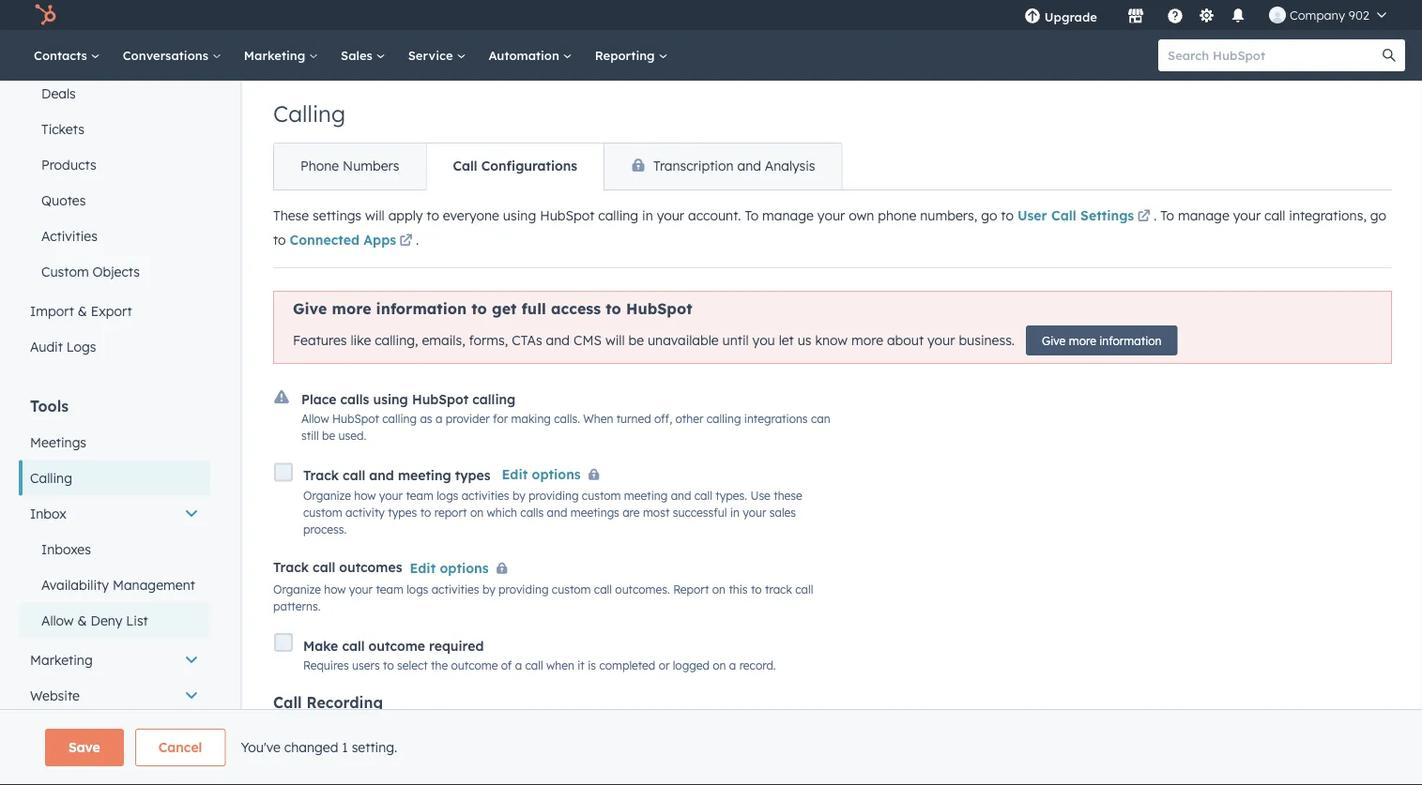 Task type: describe. For each thing, give the bounding box(es) containing it.
of inside allow call recording many countries have laws related to recording calls. you are responsible for your compliance with call recording laws. hubspot does not indemnify against legal claims that may arise from use of thi
[[801, 769, 812, 783]]

does
[[457, 769, 483, 783]]

link opens in a new window image inside connected apps link
[[399, 235, 413, 248]]

call inside organize how your team logs activities by providing custom meeting and call types. use these custom activity types to report on which calls and meetings are most successful in your sales process.
[[694, 488, 712, 502]]

apply
[[388, 207, 423, 224]]

types inside organize how your team logs activities by providing custom meeting and call types. use these custom activity types to report on which calls and meetings are most successful in your sales process.
[[388, 505, 417, 519]]

against
[[562, 769, 602, 783]]

for inside place calls using hubspot calling allow hubspot calling as a provider for making calls. when turned off, other calling integrations can still be used.
[[493, 412, 508, 426]]

are inside allow call recording many countries have laws related to recording calls. you are responsible for your compliance with call recording laws. hubspot does not indemnify against legal claims that may arise from use of thi
[[603, 752, 620, 766]]

account.
[[688, 207, 741, 224]]

related
[[443, 752, 480, 766]]

more for give more information
[[1069, 334, 1096, 348]]

outcomes
[[339, 560, 402, 576]]

give more information to get full access to hubspot
[[293, 299, 692, 318]]

information for give more information to get full access to hubspot
[[376, 299, 467, 318]]

make call outcome required requires users to select the outcome of a call when it is completed or logged on a record.
[[303, 638, 776, 673]]

0 vertical spatial outcome
[[369, 638, 425, 654]]

save
[[69, 740, 100, 756]]

place
[[301, 391, 336, 407]]

ai
[[30, 724, 45, 740]]

call left the outcomes.
[[594, 583, 612, 597]]

hubspot up the used.
[[332, 412, 379, 426]]

call recording
[[273, 693, 383, 712]]

numbers,
[[920, 207, 977, 224]]

indemnify
[[506, 769, 559, 783]]

website
[[30, 688, 80, 704]]

and left cms
[[546, 332, 570, 349]]

search image
[[1383, 49, 1396, 62]]

like
[[350, 332, 371, 349]]

when
[[583, 412, 613, 426]]

marketing link
[[233, 30, 329, 81]]

2 vertical spatial recording
[[324, 769, 375, 783]]

edit options for track call and meeting types
[[502, 466, 581, 482]]

by for meeting
[[512, 488, 525, 502]]

1 horizontal spatial be
[[628, 332, 644, 349]]

providing for call
[[499, 583, 549, 597]]

connected
[[290, 231, 359, 248]]

marketplaces image
[[1127, 8, 1144, 25]]

using inside place calls using hubspot calling allow hubspot calling as a provider for making calls. when turned off, other calling integrations can still be used.
[[373, 391, 408, 407]]

you
[[580, 752, 600, 766]]

organize how your team logs activities by providing custom meeting and call types. use these custom activity types to report on which calls and meetings are most successful in your sales process.
[[303, 488, 802, 536]]

allow call recording many countries have laws related to recording calls. you are responsible for your compliance with call recording laws. hubspot does not indemnify against legal claims that may arise from use of thi
[[303, 731, 834, 786]]

for inside allow call recording many countries have laws related to recording calls. you are responsible for your compliance with call recording laws. hubspot does not indemnify against legal claims that may arise from use of thi
[[686, 752, 702, 766]]

provider
[[446, 412, 490, 426]]

activity
[[345, 505, 385, 519]]

organize for organize how your team logs activities by providing custom call outcomes. report on this to track call patterns.
[[273, 583, 321, 597]]

patterns.
[[273, 600, 320, 614]]

organize how your team logs activities by providing custom call outcomes. report on this to track call patterns.
[[273, 583, 813, 614]]

call for call recording
[[273, 693, 302, 712]]

menu containing company 902
[[1011, 0, 1399, 30]]

making
[[511, 412, 551, 426]]

custom
[[41, 264, 89, 280]]

everyone
[[443, 207, 499, 224]]

track for track call outcomes
[[273, 560, 309, 576]]

still
[[301, 429, 319, 443]]

hubspot image
[[34, 4, 56, 26]]

custom objects
[[41, 264, 140, 280]]

is
[[588, 659, 596, 673]]

to inside the make call outcome required requires users to select the outcome of a call when it is completed or logged on a record.
[[383, 659, 394, 673]]

& for allow
[[77, 613, 87, 629]]

activities
[[41, 228, 98, 245]]

chatspot
[[30, 759, 89, 776]]

changed
[[284, 740, 338, 756]]

information for give more information
[[1099, 334, 1162, 348]]

allow & deny list link
[[19, 604, 210, 639]]

phone
[[878, 207, 916, 224]]

quotes
[[41, 192, 86, 209]]

how for patterns.
[[324, 583, 346, 597]]

reporting link
[[584, 30, 679, 81]]

your left own
[[817, 207, 845, 224]]

you
[[752, 332, 775, 349]]

call up activity
[[343, 467, 365, 484]]

ctas
[[512, 332, 542, 349]]

which
[[487, 505, 517, 519]]

activities for types
[[462, 488, 509, 502]]

logs for patterns.
[[407, 583, 428, 597]]

or
[[659, 659, 670, 673]]

it
[[577, 659, 585, 673]]

this
[[729, 583, 748, 597]]

the
[[431, 659, 448, 673]]

calls. inside allow call recording many countries have laws related to recording calls. you are responsible for your compliance with call recording laws. hubspot does not indemnify against legal claims that may arise from use of thi
[[551, 752, 577, 766]]

1 horizontal spatial calling
[[273, 99, 345, 128]]

upgrade image
[[1024, 8, 1041, 25]]

. for . to manage your call integrations, go to
[[1154, 207, 1157, 224]]

inbox
[[30, 506, 66, 522]]

call down process.
[[313, 560, 335, 576]]

providing for meeting
[[529, 488, 579, 502]]

contacts link
[[23, 30, 111, 81]]

0 horizontal spatial will
[[365, 207, 385, 224]]

configurations
[[481, 158, 577, 174]]

to left get
[[472, 299, 487, 318]]

us
[[798, 332, 811, 349]]

more for give more information to get full access to hubspot
[[332, 299, 371, 318]]

1 horizontal spatial outcome
[[451, 659, 498, 673]]

track
[[765, 583, 792, 597]]

as
[[420, 412, 432, 426]]

logs
[[67, 339, 96, 355]]

edit for track call outcomes
[[410, 560, 436, 577]]

and inside button
[[737, 158, 761, 174]]

options for track call and meeting types
[[532, 466, 581, 482]]

legal
[[606, 769, 631, 783]]

calls. inside place calls using hubspot calling allow hubspot calling as a provider for making calls. when turned off, other calling integrations can still be used.
[[554, 412, 580, 426]]

list
[[126, 613, 148, 629]]

apps
[[364, 231, 396, 248]]

1 horizontal spatial more
[[851, 332, 883, 349]]

analysis
[[765, 158, 815, 174]]

you've changed 1 setting.
[[241, 740, 397, 756]]

go inside . to manage your call integrations, go to
[[1370, 207, 1386, 224]]

1 vertical spatial recording
[[497, 752, 548, 766]]

not
[[486, 769, 503, 783]]

automation
[[488, 47, 563, 63]]

0 vertical spatial recording
[[368, 731, 431, 748]]

transcription and analysis button
[[604, 144, 842, 190]]

to right the apply
[[426, 207, 439, 224]]

how for types
[[354, 488, 376, 502]]

select
[[397, 659, 428, 673]]

management
[[113, 577, 195, 594]]

custom objects link
[[19, 254, 210, 290]]

quotes link
[[19, 183, 210, 219]]

numbers
[[343, 158, 399, 174]]

audit
[[30, 339, 63, 355]]

calling,
[[375, 332, 418, 349]]

deals
[[41, 85, 76, 102]]

allow for allow & deny list
[[41, 613, 74, 629]]

tickets link
[[19, 112, 210, 147]]

settings link
[[1195, 5, 1218, 25]]

activities for patterns.
[[431, 583, 479, 597]]

1 horizontal spatial types
[[455, 467, 490, 484]]

of inside the make call outcome required requires users to select the outcome of a call when it is completed or logged on a record.
[[501, 659, 512, 673]]

hubspot link
[[23, 4, 70, 26]]

calls inside place calls using hubspot calling allow hubspot calling as a provider for making calls. when turned off, other calling integrations can still be used.
[[340, 391, 369, 407]]

by for call
[[482, 583, 495, 597]]

meetings link
[[19, 425, 210, 461]]

activities link
[[19, 219, 210, 254]]

place calls using hubspot calling allow hubspot calling as a provider for making calls. when turned off, other calling integrations can still be used.
[[301, 391, 830, 443]]

hubspot up features like calling, emails, forms, ctas and cms will be unavailable until you let us know more about your business.
[[626, 299, 692, 318]]

process.
[[303, 522, 347, 536]]

company 902 button
[[1258, 0, 1398, 30]]

allow inside place calls using hubspot calling allow hubspot calling as a provider for making calls. when turned off, other calling integrations can still be used.
[[301, 412, 329, 426]]

to inside . to manage your call integrations, go to
[[1160, 207, 1174, 224]]

give for give more information
[[1042, 334, 1066, 348]]

to inside allow call recording many countries have laws related to recording calls. you are responsible for your compliance with call recording laws. hubspot does not indemnify against legal claims that may arise from use of thi
[[483, 752, 494, 766]]

help image
[[1167, 8, 1184, 25]]

meetings
[[570, 505, 619, 519]]

recording
[[306, 693, 383, 712]]

automation link
[[477, 30, 584, 81]]

hubspot inside allow call recording many countries have laws related to recording calls. you are responsible for your compliance with call recording laws. hubspot does not indemnify against legal claims that may arise from use of thi
[[407, 769, 454, 783]]

call up users
[[342, 638, 365, 654]]

on inside organize how your team logs activities by providing custom meeting and call types. use these custom activity types to report on which calls and meetings are most successful in your sales process.
[[470, 505, 483, 519]]

edit options button for track call outcomes
[[410, 557, 515, 581]]

search button
[[1373, 39, 1405, 71]]

notifications image
[[1230, 8, 1246, 25]]



Task type: locate. For each thing, give the bounding box(es) containing it.
0 horizontal spatial using
[[373, 391, 408, 407]]

custom inside organize how your team logs activities by providing custom call outcomes. report on this to track call patterns.
[[552, 583, 591, 597]]

1
[[342, 740, 348, 756]]

track down "still"
[[303, 467, 339, 484]]

call up the successful
[[694, 488, 712, 502]]

are inside organize how your team logs activities by providing custom meeting and call types. use these custom activity types to report on which calls and meetings are most successful in your sales process.
[[622, 505, 640, 519]]

1 horizontal spatial marketing
[[244, 47, 309, 63]]

allow & deny list
[[41, 613, 148, 629]]

edit options down report
[[410, 560, 489, 577]]

calling up inbox at the bottom left
[[30, 470, 72, 487]]

0 vertical spatial calls.
[[554, 412, 580, 426]]

features like calling, emails, forms, ctas and cms will be unavailable until you let us know more about your business.
[[293, 332, 1015, 349]]

these settings will apply to everyone using hubspot calling in your account. to manage your own phone numbers, go to
[[273, 207, 1017, 224]]

meeting up most
[[624, 488, 668, 502]]

2 vertical spatial call
[[273, 693, 302, 712]]

2 vertical spatial on
[[713, 659, 726, 673]]

marketing
[[244, 47, 309, 63], [30, 652, 93, 669]]

to right 'account.'
[[745, 207, 759, 224]]

1 horizontal spatial are
[[622, 505, 640, 519]]

for left making
[[493, 412, 508, 426]]

to inside . to manage your call integrations, go to
[[273, 231, 286, 248]]

and up the successful
[[671, 488, 691, 502]]

edit options
[[502, 466, 581, 482], [410, 560, 489, 577]]

activities up which
[[462, 488, 509, 502]]

0 vertical spatial activities
[[462, 488, 509, 502]]

2 to from the left
[[1160, 207, 1174, 224]]

1 vertical spatial on
[[712, 583, 726, 597]]

0 horizontal spatial .
[[416, 231, 419, 248]]

responsible
[[623, 752, 683, 766]]

0 vertical spatial on
[[470, 505, 483, 519]]

in inside organize how your team logs activities by providing custom meeting and call types. use these custom activity types to report on which calls and meetings are most successful in your sales process.
[[730, 505, 740, 519]]

0 horizontal spatial in
[[642, 207, 653, 224]]

0 vertical spatial meeting
[[398, 467, 451, 484]]

options for track call outcomes
[[440, 560, 489, 577]]

1 vertical spatial in
[[730, 505, 740, 519]]

assistants
[[48, 724, 111, 740]]

availability management
[[41, 577, 195, 594]]

sales link
[[329, 30, 397, 81]]

1 horizontal spatial call
[[453, 158, 477, 174]]

. to manage your call integrations, go to
[[273, 207, 1386, 248]]

edit for track call and meeting types
[[502, 466, 528, 482]]

providing inside organize how your team logs activities by providing custom meeting and call types. use these custom activity types to report on which calls and meetings are most successful in your sales process.
[[529, 488, 579, 502]]

link opens in a new window image
[[1137, 206, 1150, 229], [1137, 211, 1150, 224], [399, 230, 413, 252], [399, 235, 413, 248]]

navigation containing phone numbers
[[273, 143, 842, 191]]

meeting inside organize how your team logs activities by providing custom meeting and call types. use these custom activity types to report on which calls and meetings are most successful in your sales process.
[[624, 488, 668, 502]]

marketing button
[[19, 643, 210, 679]]

settings
[[1080, 207, 1134, 224]]

chatspot link
[[19, 750, 210, 786]]

1 vertical spatial activities
[[431, 583, 479, 597]]

call up changed
[[273, 693, 302, 712]]

1 horizontal spatial a
[[515, 659, 522, 673]]

1 vertical spatial of
[[801, 769, 812, 783]]

0 vertical spatial give
[[293, 299, 327, 318]]

own
[[849, 207, 874, 224]]

0 vertical spatial options
[[532, 466, 581, 482]]

1 horizontal spatial for
[[686, 752, 702, 766]]

a left when
[[515, 659, 522, 673]]

tickets
[[41, 121, 84, 138]]

0 horizontal spatial call
[[273, 693, 302, 712]]

logs up report
[[437, 488, 458, 502]]

are left most
[[622, 505, 640, 519]]

hubspot up the as
[[412, 391, 469, 407]]

call up "everyone"
[[453, 158, 477, 174]]

of down with
[[801, 769, 812, 783]]

that
[[671, 769, 693, 783]]

track for track call and meeting types
[[303, 467, 339, 484]]

availability
[[41, 577, 109, 594]]

your down outcomes
[[349, 583, 373, 597]]

recording down the countries
[[324, 769, 375, 783]]

1 horizontal spatial manage
[[1178, 207, 1229, 224]]

import
[[30, 303, 74, 320]]

export
[[91, 303, 132, 320]]

call configurations
[[453, 158, 577, 174]]

successful
[[673, 505, 727, 519]]

track up patterns.
[[273, 560, 309, 576]]

these
[[273, 207, 309, 224]]

0 vertical spatial for
[[493, 412, 508, 426]]

used.
[[338, 429, 366, 443]]

to left 'user'
[[1001, 207, 1014, 224]]

0 horizontal spatial calling
[[30, 470, 72, 487]]

and up activity
[[369, 467, 394, 484]]

calls right place
[[340, 391, 369, 407]]

logs up select
[[407, 583, 428, 597]]

1 horizontal spatial team
[[406, 488, 434, 502]]

on left this at right bottom
[[712, 583, 726, 597]]

manage inside . to manage your call integrations, go to
[[1178, 207, 1229, 224]]

tools
[[30, 397, 69, 416]]

your down use
[[743, 505, 766, 519]]

organize for organize how your team logs activities by providing custom meeting and call types. use these custom activity types to report on which calls and meetings are most successful in your sales process.
[[303, 488, 351, 502]]

0 vertical spatial information
[[376, 299, 467, 318]]

sales
[[770, 505, 796, 519]]

team inside organize how your team logs activities by providing custom call outcomes. report on this to track call patterns.
[[376, 583, 404, 597]]

1 horizontal spatial give
[[1042, 334, 1066, 348]]

on
[[470, 505, 483, 519], [712, 583, 726, 597], [713, 659, 726, 673]]

0 vertical spatial logs
[[437, 488, 458, 502]]

user call settings
[[1017, 207, 1134, 224]]

1 vertical spatial team
[[376, 583, 404, 597]]

0 vertical spatial &
[[78, 303, 87, 320]]

to
[[745, 207, 759, 224], [1160, 207, 1174, 224]]

and left 'analysis'
[[737, 158, 761, 174]]

your down 'track call and meeting types'
[[379, 488, 403, 502]]

. right settings
[[1154, 207, 1157, 224]]

logs inside organize how your team logs activities by providing custom meeting and call types. use these custom activity types to report on which calls and meetings are most successful in your sales process.
[[437, 488, 458, 502]]

be right "still"
[[322, 429, 335, 443]]

calling up phone
[[273, 99, 345, 128]]

1 vertical spatial information
[[1099, 334, 1162, 348]]

a left record.
[[729, 659, 736, 673]]

to
[[426, 207, 439, 224], [1001, 207, 1014, 224], [273, 231, 286, 248], [472, 299, 487, 318], [606, 299, 621, 318], [420, 505, 431, 519], [751, 583, 762, 597], [383, 659, 394, 673], [483, 752, 494, 766]]

using down calling,
[[373, 391, 408, 407]]

when
[[546, 659, 574, 673]]

0 vertical spatial will
[[365, 207, 385, 224]]

to up not at the left bottom
[[483, 752, 494, 766]]

custom for patterns.
[[552, 583, 591, 597]]

1 horizontal spatial will
[[605, 332, 625, 349]]

0 horizontal spatial for
[[493, 412, 508, 426]]

your left integrations,
[[1233, 207, 1261, 224]]

1 horizontal spatial edit
[[502, 466, 528, 482]]

organize up patterns.
[[273, 583, 321, 597]]

1 vertical spatial edit
[[410, 560, 436, 577]]

1 vertical spatial types
[[388, 505, 417, 519]]

give up features
[[293, 299, 327, 318]]

calling inside calling link
[[30, 470, 72, 487]]

contacts
[[34, 47, 91, 63]]

edit options for track call outcomes
[[410, 560, 489, 577]]

be left 'unavailable'
[[628, 332, 644, 349]]

1 vertical spatial &
[[77, 613, 87, 629]]

1 horizontal spatial by
[[512, 488, 525, 502]]

team down 'track call and meeting types'
[[406, 488, 434, 502]]

1 horizontal spatial using
[[503, 207, 536, 224]]

2 horizontal spatial more
[[1069, 334, 1096, 348]]

0 horizontal spatial calls
[[340, 391, 369, 407]]

ai assistants
[[30, 724, 111, 740]]

1 vertical spatial calling
[[30, 470, 72, 487]]

access
[[551, 299, 601, 318]]

of left when
[[501, 659, 512, 673]]

give more information
[[1042, 334, 1162, 348]]

transcription
[[653, 158, 734, 174]]

by up which
[[512, 488, 525, 502]]

2 & from the top
[[77, 613, 87, 629]]

allow down the availability
[[41, 613, 74, 629]]

1 vertical spatial edit options button
[[410, 557, 515, 581]]

1 horizontal spatial logs
[[437, 488, 458, 502]]

meeting up report
[[398, 467, 451, 484]]

custom left the outcomes.
[[552, 583, 591, 597]]

audit logs
[[30, 339, 96, 355]]

emails,
[[422, 332, 465, 349]]

0 vertical spatial custom
[[582, 488, 621, 502]]

providing up meetings on the bottom of page
[[529, 488, 579, 502]]

and left meetings on the bottom of page
[[547, 505, 567, 519]]

marketing left the sales
[[244, 47, 309, 63]]

1 vertical spatial give
[[1042, 334, 1066, 348]]

call inside navigation
[[453, 158, 477, 174]]

902
[[1349, 7, 1369, 23]]

call left when
[[525, 659, 543, 673]]

0 vertical spatial call
[[453, 158, 477, 174]]

& for import
[[78, 303, 87, 320]]

go right numbers,
[[981, 207, 997, 224]]

2 manage from the left
[[1178, 207, 1229, 224]]

team for types
[[406, 488, 434, 502]]

providing inside organize how your team logs activities by providing custom call outcomes. report on this to track call patterns.
[[499, 583, 549, 597]]

how inside organize how your team logs activities by providing custom meeting and call types. use these custom activity types to report on which calls and meetings are most successful in your sales process.
[[354, 488, 376, 502]]

by
[[512, 488, 525, 502], [482, 583, 495, 597]]

your inside allow call recording many countries have laws related to recording calls. you are responsible for your compliance with call recording laws. hubspot does not indemnify against legal claims that may arise from use of thi
[[705, 752, 728, 766]]

team inside organize how your team logs activities by providing custom meeting and call types. use these custom activity types to report on which calls and meetings are most successful in your sales process.
[[406, 488, 434, 502]]

phone numbers link
[[274, 144, 426, 190]]

0 horizontal spatial types
[[388, 505, 417, 519]]

allow up "still"
[[301, 412, 329, 426]]

outcome up select
[[369, 638, 425, 654]]

allow inside tools "element"
[[41, 613, 74, 629]]

to right users
[[383, 659, 394, 673]]

0 vertical spatial using
[[503, 207, 536, 224]]

navigation
[[273, 143, 842, 191]]

call inside . to manage your call integrations, go to
[[1264, 207, 1285, 224]]

calls right which
[[520, 505, 544, 519]]

edit options button down report
[[410, 557, 515, 581]]

laws.
[[378, 769, 404, 783]]

1 vertical spatial calls.
[[551, 752, 577, 766]]

connected apps link
[[290, 230, 416, 252]]

0 horizontal spatial information
[[376, 299, 467, 318]]

how up activity
[[354, 488, 376, 502]]

0 vertical spatial .
[[1154, 207, 1157, 224]]

1 vertical spatial will
[[605, 332, 625, 349]]

0 vertical spatial calling
[[273, 99, 345, 128]]

to down these
[[273, 231, 286, 248]]

0 vertical spatial team
[[406, 488, 434, 502]]

1 go from the left
[[981, 207, 997, 224]]

1 vertical spatial how
[[324, 583, 346, 597]]

0 horizontal spatial team
[[376, 583, 404, 597]]

1 horizontal spatial go
[[1370, 207, 1386, 224]]

1 horizontal spatial information
[[1099, 334, 1162, 348]]

turned
[[616, 412, 651, 426]]

1 manage from the left
[[762, 207, 814, 224]]

0 horizontal spatial logs
[[407, 583, 428, 597]]

2 horizontal spatial a
[[729, 659, 736, 673]]

& left the export
[[78, 303, 87, 320]]

to inside organize how your team logs activities by providing custom meeting and call types. use these custom activity types to report on which calls and meetings are most successful in your sales process.
[[420, 505, 431, 519]]

0 vertical spatial calls
[[340, 391, 369, 407]]

ai assistants link
[[19, 714, 210, 750]]

call configurations link
[[426, 144, 604, 190]]

to inside organize how your team logs activities by providing custom call outcomes. report on this to track call patterns.
[[751, 583, 762, 597]]

1 & from the top
[[78, 303, 87, 320]]

in down types.
[[730, 505, 740, 519]]

how inside organize how your team logs activities by providing custom call outcomes. report on this to track call patterns.
[[324, 583, 346, 597]]

0 vertical spatial types
[[455, 467, 490, 484]]

0 horizontal spatial are
[[603, 752, 620, 766]]

custom for types
[[582, 488, 621, 502]]

are up legal on the bottom
[[603, 752, 620, 766]]

integrations,
[[1289, 207, 1367, 224]]

upgrade
[[1045, 9, 1097, 24]]

&
[[78, 303, 87, 320], [77, 613, 87, 629]]

edit options up organize how your team logs activities by providing custom meeting and call types. use these custom activity types to report on which calls and meetings are most successful in your sales process.
[[502, 466, 581, 482]]

allow up many
[[303, 731, 338, 748]]

edit options button for track call and meeting types
[[502, 463, 607, 487]]

1 vertical spatial calls
[[520, 505, 544, 519]]

countries
[[336, 752, 384, 766]]

custom up meetings on the bottom of page
[[582, 488, 621, 502]]

call
[[453, 158, 477, 174], [1051, 207, 1076, 224], [273, 693, 302, 712]]

get
[[492, 299, 517, 318]]

0 horizontal spatial how
[[324, 583, 346, 597]]

edit options button up organize how your team logs activities by providing custom meeting and call types. use these custom activity types to report on which calls and meetings are most successful in your sales process.
[[502, 463, 607, 487]]

connected apps
[[290, 231, 396, 248]]

to right access
[[606, 299, 621, 318]]

call right track
[[795, 583, 813, 597]]

make
[[303, 638, 338, 654]]

claims
[[634, 769, 668, 783]]

give for give more information to get full access to hubspot
[[293, 299, 327, 318]]

1 vertical spatial allow
[[41, 613, 74, 629]]

will right cms
[[605, 332, 625, 349]]

import & export
[[30, 303, 132, 320]]

. inside . to manage your call integrations, go to
[[1154, 207, 1157, 224]]

1 vertical spatial by
[[482, 583, 495, 597]]

organize inside organize how your team logs activities by providing custom call outcomes. report on this to track call patterns.
[[273, 583, 321, 597]]

you've
[[241, 740, 281, 756]]

0 horizontal spatial edit
[[410, 560, 436, 577]]

calls. up against
[[551, 752, 577, 766]]

organize up process.
[[303, 488, 351, 502]]

allow for allow call recording many countries have laws related to recording calls. you are responsible for your compliance with call recording laws. hubspot does not indemnify against legal claims that may arise from use of thi
[[303, 731, 338, 748]]

Search HubSpot search field
[[1158, 39, 1388, 71]]

1 to from the left
[[745, 207, 759, 224]]

logs for types
[[437, 488, 458, 502]]

user call settings link
[[1017, 206, 1154, 229]]

are
[[622, 505, 640, 519], [603, 752, 620, 766]]

0 vertical spatial allow
[[301, 412, 329, 426]]

settings image
[[1198, 8, 1215, 25]]

0 horizontal spatial to
[[745, 207, 759, 224]]

help button
[[1159, 0, 1191, 30]]

1 vertical spatial providing
[[499, 583, 549, 597]]

your up may
[[705, 752, 728, 766]]

0 vertical spatial marketing
[[244, 47, 309, 63]]

1 vertical spatial options
[[440, 560, 489, 577]]

. down the apply
[[416, 231, 419, 248]]

0 horizontal spatial manage
[[762, 207, 814, 224]]

link opens in a new window image inside user call settings link
[[1137, 211, 1150, 224]]

on inside organize how your team logs activities by providing custom call outcomes. report on this to track call patterns.
[[712, 583, 726, 597]]

your inside organize how your team logs activities by providing custom call outcomes. report on this to track call patterns.
[[349, 583, 373, 597]]

0 vertical spatial are
[[622, 505, 640, 519]]

your left 'account.'
[[657, 207, 684, 224]]

providing up the make call outcome required requires users to select the outcome of a call when it is completed or logged on a record. on the bottom of page
[[499, 583, 549, 597]]

0 horizontal spatial marketing
[[30, 652, 93, 669]]

will up apps
[[365, 207, 385, 224]]

your inside . to manage your call integrations, go to
[[1233, 207, 1261, 224]]

hubspot down configurations
[[540, 207, 595, 224]]

give right business. at top right
[[1042, 334, 1066, 348]]

calling
[[273, 99, 345, 128], [30, 470, 72, 487]]

marketing inside button
[[30, 652, 93, 669]]

to left report
[[420, 505, 431, 519]]

organize inside organize how your team logs activities by providing custom meeting and call types. use these custom activity types to report on which calls and meetings are most successful in your sales process.
[[303, 488, 351, 502]]

0 vertical spatial edit options button
[[502, 463, 607, 487]]

to right settings
[[1160, 207, 1174, 224]]

compliance
[[731, 752, 793, 766]]

activities up the required
[[431, 583, 479, 597]]

2 horizontal spatial call
[[1051, 207, 1076, 224]]

business.
[[959, 332, 1015, 349]]

go right integrations,
[[1370, 207, 1386, 224]]

options
[[532, 466, 581, 482], [440, 560, 489, 577]]

& inside tools "element"
[[77, 613, 87, 629]]

hubspot down laws
[[407, 769, 454, 783]]

call down many
[[303, 769, 321, 783]]

requires
[[303, 659, 349, 673]]

. for .
[[416, 231, 419, 248]]

using right "everyone"
[[503, 207, 536, 224]]

types up report
[[455, 467, 490, 484]]

transcription and analysis
[[653, 158, 815, 174]]

types right activity
[[388, 505, 417, 519]]

on inside the make call outcome required requires users to select the outcome of a call when it is completed or logged on a record.
[[713, 659, 726, 673]]

1 horizontal spatial of
[[801, 769, 812, 783]]

off,
[[654, 412, 672, 426]]

allow inside allow call recording many countries have laws related to recording calls. you are responsible for your compliance with call recording laws. hubspot does not indemnify against legal claims that may arise from use of thi
[[303, 731, 338, 748]]

0 vertical spatial track
[[303, 467, 339, 484]]

custom up process.
[[303, 505, 342, 519]]

marketing up website
[[30, 652, 93, 669]]

0 horizontal spatial go
[[981, 207, 997, 224]]

1 vertical spatial logs
[[407, 583, 428, 597]]

call right 'user'
[[1051, 207, 1076, 224]]

cms
[[573, 332, 602, 349]]

call for call configurations
[[453, 158, 477, 174]]

call up the countries
[[342, 731, 364, 748]]

be inside place calls using hubspot calling allow hubspot calling as a provider for making calls. when turned off, other calling integrations can still be used.
[[322, 429, 335, 443]]

most
[[643, 505, 670, 519]]

edit right outcomes
[[410, 560, 436, 577]]

team for patterns.
[[376, 583, 404, 597]]

activities inside organize how your team logs activities by providing custom call outcomes. report on this to track call patterns.
[[431, 583, 479, 597]]

logs
[[437, 488, 458, 502], [407, 583, 428, 597]]

2 go from the left
[[1370, 207, 1386, 224]]

0 horizontal spatial be
[[322, 429, 335, 443]]

mateo roberts image
[[1269, 7, 1286, 23]]

activities inside organize how your team logs activities by providing custom meeting and call types. use these custom activity types to report on which calls and meetings are most successful in your sales process.
[[462, 488, 509, 502]]

from
[[752, 769, 777, 783]]

your right about
[[927, 332, 955, 349]]

user
[[1017, 207, 1047, 224]]

outcome down the required
[[451, 659, 498, 673]]

by inside organize how your team logs activities by providing custom meeting and call types. use these custom activity types to report on which calls and meetings are most successful in your sales process.
[[512, 488, 525, 502]]

1 vertical spatial are
[[603, 752, 620, 766]]

0 vertical spatial in
[[642, 207, 653, 224]]

1 vertical spatial organize
[[273, 583, 321, 597]]

menu
[[1011, 0, 1399, 30]]

by up the required
[[482, 583, 495, 597]]

recording up indemnify
[[497, 752, 548, 766]]

0 horizontal spatial a
[[435, 412, 442, 426]]

0 horizontal spatial more
[[332, 299, 371, 318]]

0 vertical spatial edit options
[[502, 466, 581, 482]]

calls inside organize how your team logs activities by providing custom meeting and call types. use these custom activity types to report on which calls and meetings are most successful in your sales process.
[[520, 505, 544, 519]]

logs inside organize how your team logs activities by providing custom call outcomes. report on this to track call patterns.
[[407, 583, 428, 597]]

by inside organize how your team logs activities by providing custom call outcomes. report on this to track call patterns.
[[482, 583, 495, 597]]

these
[[774, 488, 802, 502]]

a inside place calls using hubspot calling allow hubspot calling as a provider for making calls. when turned off, other calling integrations can still be used.
[[435, 412, 442, 426]]

tools element
[[19, 396, 210, 786]]

0 horizontal spatial of
[[501, 659, 512, 673]]

1 vertical spatial call
[[1051, 207, 1076, 224]]

meeting
[[398, 467, 451, 484], [624, 488, 668, 502]]

completed
[[599, 659, 655, 673]]

marketplaces button
[[1116, 0, 1155, 30]]

1 vertical spatial custom
[[303, 505, 342, 519]]



Task type: vqa. For each thing, say whether or not it's contained in the screenshot.
ChatSpot "link"
yes



